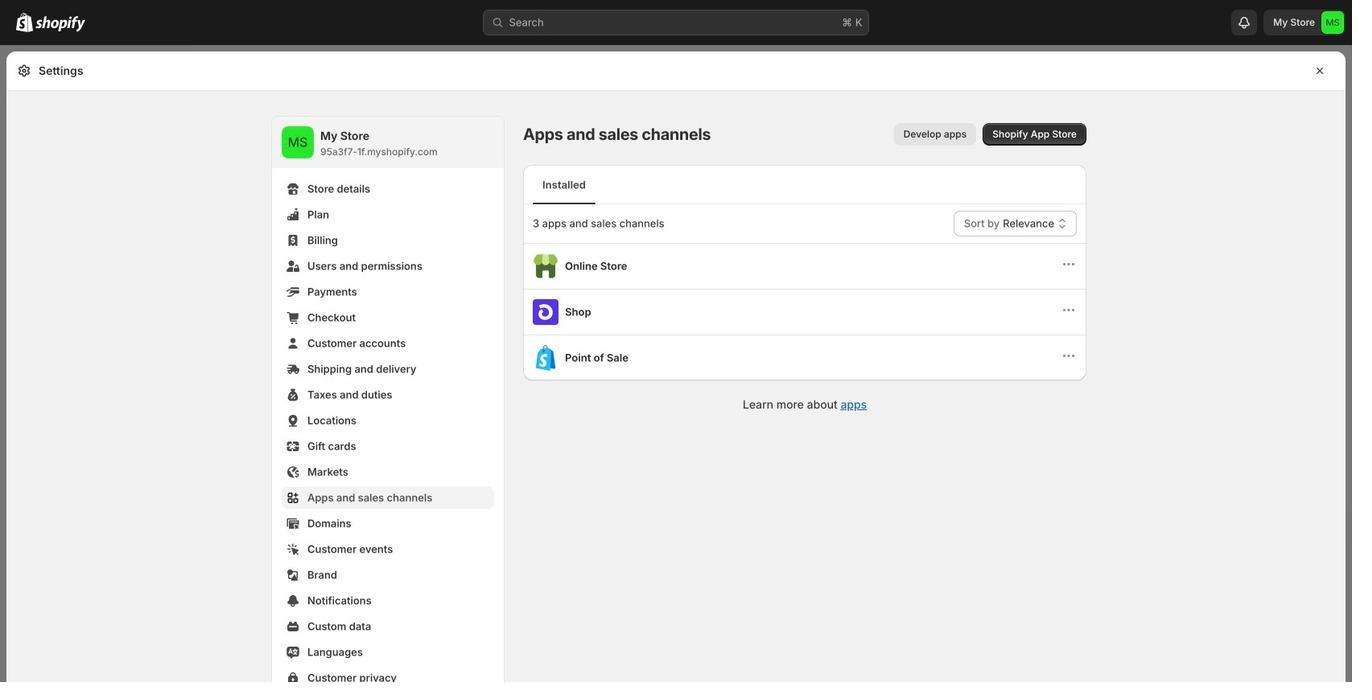 Task type: locate. For each thing, give the bounding box(es) containing it.
my store image inside shop settings menu element
[[282, 126, 314, 159]]

shopify image
[[35, 16, 85, 32]]

online store logo image
[[533, 254, 559, 279]]

point of sale logo image
[[533, 345, 559, 371]]

1 horizontal spatial my store image
[[1322, 11, 1345, 34]]

0 horizontal spatial my store image
[[282, 126, 314, 159]]

1 vertical spatial my store image
[[282, 126, 314, 159]]

0 vertical spatial my store image
[[1322, 11, 1345, 34]]

shop settings menu element
[[272, 117, 504, 683]]

shopify image
[[16, 13, 33, 32]]

my store image
[[1322, 11, 1345, 34], [282, 126, 314, 159]]



Task type: describe. For each thing, give the bounding box(es) containing it.
settings dialog
[[6, 52, 1346, 683]]

shop logo image
[[533, 300, 559, 325]]



Task type: vqa. For each thing, say whether or not it's contained in the screenshot.
text field
no



